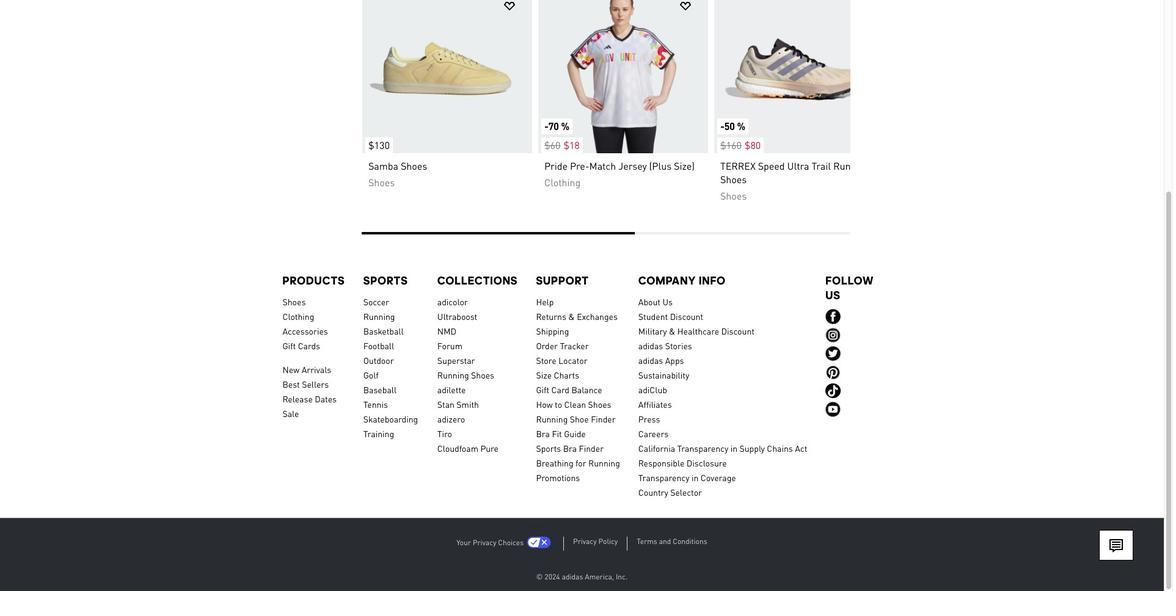 Task type: locate. For each thing, give the bounding box(es) containing it.
clothing inside shoes clothing accessories gift cards
[[283, 311, 314, 322]]

cloudfoam
[[437, 443, 478, 454]]

clothing down pride
[[544, 176, 581, 189]]

running link
[[363, 309, 419, 324]]

1 horizontal spatial &
[[669, 326, 675, 337]]

training link
[[363, 426, 419, 441]]

1 horizontal spatial clothing
[[544, 176, 581, 189]]

help
[[536, 296, 554, 307]]

size charts link
[[536, 368, 620, 382]]

1 vertical spatial adidas
[[638, 355, 663, 366]]

- up $160
[[720, 120, 724, 133]]

1 vertical spatial &
[[669, 326, 675, 337]]

% right 50
[[737, 120, 745, 133]]

adidas up sustainability
[[638, 355, 663, 366]]

terms and conditions link
[[637, 537, 707, 546]]

in left "supply"
[[730, 443, 737, 454]]

running
[[833, 159, 869, 172], [363, 311, 395, 322], [437, 370, 469, 381], [536, 414, 568, 425], [588, 458, 620, 469]]

1 vertical spatial transparency
[[638, 472, 689, 483]]

accessories link
[[283, 324, 345, 338]]

company
[[638, 274, 696, 287]]

% inside -50 % $160 $80
[[737, 120, 745, 133]]

& inside about us student discount military & healthcare discount adidas stories adidas apps sustainability adiclub affiliates press careers california transparency in supply chains act responsible disclosure transparency in coverage country selector
[[669, 326, 675, 337]]

& inside help returns & exchanges shipping order tracker store locator size charts gift card balance how to clean shoes running shoe finder bra fit guide sports bra finder breathing for running promotions
[[568, 311, 575, 322]]

privacy left policy
[[573, 537, 597, 546]]

transparency in coverage link
[[638, 470, 807, 485]]

gift inside help returns & exchanges shipping order tracker store locator size charts gift card balance how to clean shoes running shoe finder bra fit guide sports bra finder breathing for running promotions
[[536, 384, 549, 395]]

arrivals
[[302, 364, 331, 375]]

privacy right your
[[473, 538, 496, 548]]

breathing for running link
[[536, 456, 620, 470]]

shoes inside shoes clothing accessories gift cards
[[283, 296, 306, 307]]

selector
[[670, 487, 702, 498]]

discount down 'student discount' link
[[721, 326, 754, 337]]

privacy policy
[[573, 537, 618, 546]]

new arrivals best sellers release dates sale
[[283, 364, 337, 419]]

0 vertical spatial &
[[568, 311, 575, 322]]

1 vertical spatial in
[[692, 472, 699, 483]]

- inside the "-70 % $60 $18"
[[544, 120, 548, 133]]

0 vertical spatial discount
[[670, 311, 703, 322]]

1 horizontal spatial %
[[737, 120, 745, 133]]

1 % from the left
[[561, 120, 569, 133]]

0 vertical spatial gift
[[283, 340, 296, 351]]

press link
[[638, 412, 807, 426]]

bra left fit
[[536, 428, 550, 439]]

stories
[[665, 340, 692, 351]]

$130
[[368, 139, 390, 152]]

for
[[576, 458, 586, 469]]

running inside the soccer running basketball football outdoor golf baseball tennis skateboarding training
[[363, 311, 395, 322]]

adilette link
[[437, 382, 518, 397]]

follow us
[[826, 274, 874, 302]]

chains
[[767, 443, 793, 454]]

adidas right '2024'
[[562, 572, 583, 581]]

- up $60
[[544, 120, 548, 133]]

act
[[795, 443, 807, 454]]

2 - from the left
[[720, 120, 724, 133]]

breathing
[[536, 458, 573, 469]]

accessories
[[283, 326, 328, 337]]

clothing up accessories
[[283, 311, 314, 322]]

scrollbar
[[362, 232, 851, 237]]

gift down the size
[[536, 384, 549, 395]]

affiliates link
[[638, 397, 807, 412]]

pride pre-match jersey (plus size) image
[[538, 0, 708, 153]]

list
[[362, 0, 885, 213]]

& up the stories
[[669, 326, 675, 337]]

1 horizontal spatial in
[[730, 443, 737, 454]]

adicolor ultraboost nmd forum superstar running shoes adilette stan smith adizero tiro cloudfoam pure
[[437, 296, 499, 454]]

healthcare
[[677, 326, 719, 337]]

$80
[[745, 139, 761, 152]]

help link
[[536, 294, 620, 309]]

running shoes link
[[437, 368, 518, 382]]

running down the soccer
[[363, 311, 395, 322]]

gift left cards
[[283, 340, 296, 351]]

products
[[283, 274, 345, 287]]

forum link
[[437, 338, 518, 353]]

football
[[363, 340, 394, 351]]

-
[[544, 120, 548, 133], [720, 120, 724, 133]]

1 horizontal spatial discount
[[721, 326, 754, 337]]

bra
[[536, 428, 550, 439], [563, 443, 577, 454]]

adicolor link
[[437, 294, 518, 309]]

transparency up disclosure
[[677, 443, 728, 454]]

in up "selector"
[[692, 472, 699, 483]]

0 vertical spatial bra
[[536, 428, 550, 439]]

0 vertical spatial finder
[[591, 414, 616, 425]]

- inside -50 % $160 $80
[[720, 120, 724, 133]]

country
[[638, 487, 668, 498]]

clothing
[[544, 176, 581, 189], [283, 311, 314, 322]]

1 horizontal spatial privacy
[[573, 537, 597, 546]]

transparency
[[677, 443, 728, 454], [638, 472, 689, 483]]

transparency down responsible
[[638, 472, 689, 483]]

disclosure
[[687, 458, 727, 469]]

finder up for
[[579, 443, 604, 454]]

tiro
[[437, 428, 452, 439]]

bra down guide
[[563, 443, 577, 454]]

help returns & exchanges shipping order tracker store locator size charts gift card balance how to clean shoes running shoe finder bra fit guide sports bra finder breathing for running promotions
[[536, 296, 620, 483]]

samba shoes image
[[362, 0, 532, 153]]

finder right shoe
[[591, 414, 616, 425]]

samba
[[368, 159, 398, 172]]

running right trail
[[833, 159, 869, 172]]

& up shipping link on the bottom
[[568, 311, 575, 322]]

soccer
[[363, 296, 389, 307]]

affiliates
[[638, 399, 672, 410]]

pure
[[480, 443, 499, 454]]

running up adilette
[[437, 370, 469, 381]]

how
[[536, 399, 553, 410]]

adicolor
[[437, 296, 468, 307]]

0 horizontal spatial bra
[[536, 428, 550, 439]]

order
[[536, 340, 558, 351]]

running shoe finder link
[[536, 412, 620, 426]]

best sellers link
[[283, 377, 345, 392]]

0 horizontal spatial gift
[[283, 340, 296, 351]]

0 vertical spatial adidas
[[638, 340, 663, 351]]

1 horizontal spatial gift
[[536, 384, 549, 395]]

list containing -70 %
[[362, 0, 885, 213]]

sports bra finder link
[[536, 441, 620, 456]]

% right 70
[[561, 120, 569, 133]]

best
[[283, 379, 300, 390]]

supply
[[740, 443, 765, 454]]

0 vertical spatial clothing
[[544, 176, 581, 189]]

support
[[536, 274, 589, 287]]

0 horizontal spatial %
[[561, 120, 569, 133]]

adilette
[[437, 384, 466, 395]]

1 - from the left
[[544, 120, 548, 133]]

dates
[[315, 393, 337, 404]]

0 horizontal spatial in
[[692, 472, 699, 483]]

0 horizontal spatial -
[[544, 120, 548, 133]]

smith
[[457, 399, 479, 410]]

terrex speed ultra trail running shoes shoes
[[720, 159, 869, 202]]

arrow right long image
[[828, 60, 843, 74]]

golf
[[363, 370, 379, 381]]

tennis
[[363, 399, 388, 410]]

balance
[[572, 384, 602, 395]]

0 horizontal spatial &
[[568, 311, 575, 322]]

adidas down military
[[638, 340, 663, 351]]

returns & exchanges link
[[536, 309, 620, 324]]

card
[[551, 384, 569, 395]]

sale link
[[283, 406, 345, 421]]

discount
[[670, 311, 703, 322], [721, 326, 754, 337]]

inc.
[[616, 572, 628, 581]]

discount up healthcare
[[670, 311, 703, 322]]

outdoor
[[363, 355, 394, 366]]

baseball link
[[363, 382, 419, 397]]

1 vertical spatial gift
[[536, 384, 549, 395]]

careers link
[[638, 426, 807, 441]]

-70 % $60 $18
[[544, 120, 580, 152]]

sellers
[[302, 379, 329, 390]]

policy
[[598, 537, 618, 546]]

privacy
[[573, 537, 597, 546], [473, 538, 496, 548]]

2 % from the left
[[737, 120, 745, 133]]

1 vertical spatial bra
[[563, 443, 577, 454]]

1 horizontal spatial -
[[720, 120, 724, 133]]

careers
[[638, 428, 668, 439]]

% inside the "-70 % $60 $18"
[[561, 120, 569, 133]]

0 horizontal spatial clothing
[[283, 311, 314, 322]]

%
[[561, 120, 569, 133], [737, 120, 745, 133]]

adidas
[[638, 340, 663, 351], [638, 355, 663, 366], [562, 572, 583, 581]]

1 vertical spatial discount
[[721, 326, 754, 337]]

1 vertical spatial clothing
[[283, 311, 314, 322]]

running inside terrex speed ultra trail running shoes shoes
[[833, 159, 869, 172]]

skateboarding
[[363, 414, 418, 425]]



Task type: vqa. For each thing, say whether or not it's contained in the screenshot.
Men
no



Task type: describe. For each thing, give the bounding box(es) containing it.
order tracker link
[[536, 338, 620, 353]]

sustainability
[[638, 370, 689, 381]]

clean
[[564, 399, 586, 410]]

1 vertical spatial finder
[[579, 443, 604, 454]]

$60
[[544, 139, 560, 152]]

©
[[536, 572, 543, 581]]

0 vertical spatial transparency
[[677, 443, 728, 454]]

1 horizontal spatial bra
[[563, 443, 577, 454]]

running inside adicolor ultraboost nmd forum superstar running shoes adilette stan smith adizero tiro cloudfoam pure
[[437, 370, 469, 381]]

arrow right long button
[[820, 52, 851, 82]]

nmd
[[437, 326, 456, 337]]

press
[[638, 414, 660, 425]]

adizero
[[437, 414, 465, 425]]

locator
[[558, 355, 587, 366]]

responsible disclosure link
[[638, 456, 807, 470]]

release
[[283, 393, 313, 404]]

pre-
[[570, 159, 589, 172]]

adidas stories link
[[638, 338, 807, 353]]

- for 70
[[544, 120, 548, 133]]

adiclub link
[[638, 382, 807, 397]]

50
[[724, 120, 735, 133]]

cloudfoam pure link
[[437, 441, 518, 456]]

running up fit
[[536, 414, 568, 425]]

choices
[[498, 538, 524, 548]]

0 horizontal spatial privacy
[[473, 538, 496, 548]]

© 2024 adidas america, inc.
[[536, 572, 628, 581]]

70
[[548, 120, 559, 133]]

soccer link
[[363, 294, 419, 309]]

us
[[663, 296, 673, 307]]

shipping link
[[536, 324, 620, 338]]

new arrivals link
[[283, 362, 345, 377]]

- for 50
[[720, 120, 724, 133]]

shoes inside adicolor ultraboost nmd forum superstar running shoes adilette stan smith adizero tiro cloudfoam pure
[[471, 370, 494, 381]]

your privacy choices link
[[457, 538, 524, 548]]

nmd link
[[437, 324, 518, 338]]

shoes clothing accessories gift cards
[[283, 296, 328, 351]]

$160
[[720, 139, 742, 152]]

$18
[[564, 139, 580, 152]]

store locator link
[[536, 353, 620, 368]]

ultra
[[787, 159, 809, 172]]

football link
[[363, 338, 419, 353]]

size)
[[674, 159, 695, 172]]

% for -50 %
[[737, 120, 745, 133]]

2024
[[545, 572, 560, 581]]

cards
[[298, 340, 320, 351]]

us
[[826, 289, 841, 302]]

gift cards link
[[283, 338, 345, 353]]

clothing inside pride pre-match jersey (plus size) clothing
[[544, 176, 581, 189]]

% for -70 %
[[561, 120, 569, 133]]

tracker
[[560, 340, 589, 351]]

military & healthcare discount link
[[638, 324, 807, 338]]

0 vertical spatial in
[[730, 443, 737, 454]]

student discount link
[[638, 309, 807, 324]]

shoes link
[[283, 294, 345, 309]]

apps
[[665, 355, 684, 366]]

california
[[638, 443, 675, 454]]

terms
[[637, 537, 657, 546]]

student
[[638, 311, 668, 322]]

exchanges
[[577, 311, 618, 322]]

superstar
[[437, 355, 475, 366]]

coverage
[[701, 472, 736, 483]]

(plus
[[649, 159, 671, 172]]

skateboarding link
[[363, 412, 419, 426]]

training
[[363, 428, 394, 439]]

2 vertical spatial adidas
[[562, 572, 583, 581]]

arrow left long button
[[362, 52, 392, 82]]

tiro link
[[437, 426, 518, 441]]

about us link
[[638, 294, 807, 309]]

country selector link
[[638, 485, 807, 500]]

sustainability link
[[638, 368, 807, 382]]

info
[[699, 274, 726, 287]]

california consumer privacy act (ccpa) opt-out icon image
[[527, 537, 551, 548]]

match
[[589, 159, 616, 172]]

privacy policy link
[[573, 537, 618, 546]]

forum
[[437, 340, 463, 351]]

samba shoes shoes
[[368, 159, 427, 189]]

arrow left long image
[[370, 60, 384, 74]]

pride pre-match jersey (plus size) clothing
[[544, 159, 695, 189]]

america,
[[585, 572, 614, 581]]

follow
[[826, 274, 874, 287]]

running right for
[[588, 458, 620, 469]]

shoes inside help returns & exchanges shipping order tracker store locator size charts gift card balance how to clean shoes running shoe finder bra fit guide sports bra finder breathing for running promotions
[[588, 399, 611, 410]]

trail
[[812, 159, 831, 172]]

terrex speed ultra trail running shoes image
[[714, 0, 884, 153]]

shoe
[[570, 414, 589, 425]]

0 horizontal spatial discount
[[670, 311, 703, 322]]

how to clean shoes link
[[536, 397, 620, 412]]

fit
[[552, 428, 562, 439]]

conditions
[[673, 537, 707, 546]]

pride
[[544, 159, 568, 172]]

your
[[457, 538, 471, 548]]

stan
[[437, 399, 454, 410]]

ultraboost
[[437, 311, 477, 322]]

terrex
[[720, 159, 756, 172]]

gift inside shoes clothing accessories gift cards
[[283, 340, 296, 351]]

adizero link
[[437, 412, 518, 426]]

tennis link
[[363, 397, 419, 412]]



